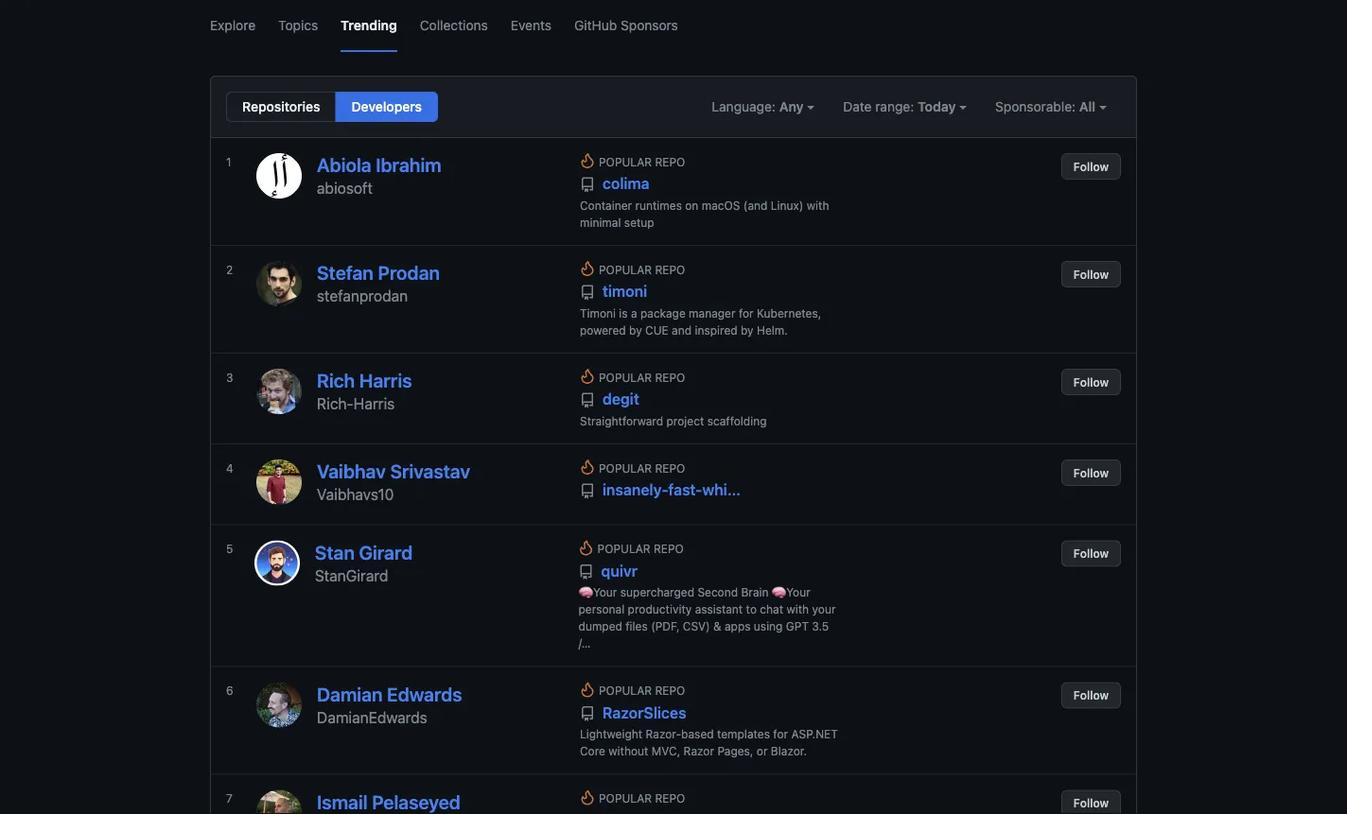Task type: describe. For each thing, give the bounding box(es) containing it.
stan girard link
[[315, 541, 413, 563]]

templates
[[717, 728, 770, 741]]

second
[[698, 586, 738, 599]]

stefanprodan link
[[317, 287, 408, 305]]

mvc,
[[652, 745, 681, 758]]

Follow Vaibhavs10 submit
[[1061, 460, 1121, 486]]

popular repo for stan girard
[[598, 543, 684, 556]]

3
[[226, 371, 233, 384]]

github
[[574, 17, 617, 33]]

repo for damian edwards
[[655, 685, 685, 698]]

degit
[[599, 390, 639, 408]]

container
[[580, 199, 632, 212]]

sponsors
[[621, 17, 678, 33]]

2 by from the left
[[741, 324, 754, 337]]

quivr link
[[579, 562, 638, 580]]

(pdf,
[[651, 620, 680, 633]]

trending link
[[341, 0, 397, 52]]

scaffolding
[[707, 414, 767, 428]]

files
[[626, 620, 648, 633]]

repo image for harris
[[580, 393, 595, 408]]

popular repo for damian edwards
[[599, 685, 685, 698]]

popular for girard
[[598, 543, 651, 556]]

razor
[[684, 745, 714, 758]]

for inside lightweight razor-based templates for asp.net core without mvc, razor pages, or blazor.
[[773, 728, 788, 741]]

popular for edwards
[[599, 685, 652, 698]]

damian
[[317, 683, 383, 705]]

range:
[[875, 99, 914, 114]]

without
[[609, 745, 649, 758]]

chat
[[760, 603, 784, 616]]

core
[[580, 745, 605, 758]]

insanely-fast-whisper link
[[580, 481, 759, 500]]

@vaibhavs10 image
[[256, 460, 302, 505]]

to
[[746, 603, 757, 616]]

assistant
[[695, 603, 743, 616]]

girard
[[359, 541, 413, 563]]

prodan
[[378, 262, 440, 284]]

vaibhavs10
[[317, 486, 394, 504]]

popular repo down without
[[599, 792, 685, 806]]

repo down mvc,
[[655, 792, 685, 806]]

sponsorable: all
[[995, 99, 1096, 114]]

events
[[511, 17, 552, 33]]

quivr
[[598, 562, 638, 580]]

timoni
[[580, 307, 616, 320]]

rich-harris link
[[317, 395, 395, 413]]

personal
[[579, 603, 625, 616]]

based
[[681, 728, 714, 741]]

abiosoft link
[[317, 179, 373, 197]]

/…
[[579, 637, 591, 650]]

flame image for girard
[[579, 541, 594, 556]]

github sponsors
[[574, 17, 678, 33]]

vaibhavs10 link
[[317, 486, 394, 504]]

vaibhav
[[317, 460, 386, 483]]

flame image for edwards
[[580, 683, 595, 698]]

damian edwards damianedwards
[[317, 683, 462, 727]]

repositories link
[[226, 92, 336, 122]]

repo for vaibhav srivastav
[[655, 462, 685, 475]]

or
[[757, 745, 768, 758]]

flame image down core on the bottom left of the page
[[580, 791, 595, 806]]

stefan prodan link
[[317, 262, 440, 284]]

rich harris rich-harris
[[317, 369, 412, 413]]

1 your from the left
[[593, 586, 617, 599]]

dumped
[[579, 620, 622, 633]]

collections
[[420, 17, 488, 33]]

flame image
[[580, 460, 595, 475]]

topics
[[278, 17, 318, 33]]

stangirard
[[315, 567, 388, 585]]

a
[[631, 307, 637, 320]]

explore
[[210, 17, 256, 33]]

stefan
[[317, 262, 374, 284]]

with inside 🧠 your supercharged second brain 🧠 your personal productivity assistant to chat with your dumped files (pdf, csv) & apps using gpt 3.5 /…
[[787, 603, 809, 616]]

stan
[[315, 541, 355, 563]]

pelaseyed
[[372, 791, 461, 813]]

2 your from the left
[[786, 586, 811, 599]]

popular repo for abiola ibrahim
[[599, 155, 685, 168]]

degit link
[[580, 390, 639, 409]]

repo for rich harris
[[655, 371, 685, 384]]

powered
[[580, 324, 626, 337]]

popular down without
[[599, 792, 652, 806]]

date
[[843, 99, 872, 114]]

repo for abiola ibrahim
[[655, 155, 685, 168]]

repo image for edwards
[[580, 707, 595, 722]]

repo image for ibrahim
[[580, 177, 595, 193]]

rich
[[317, 369, 355, 392]]

project
[[667, 414, 704, 428]]

lightweight
[[580, 728, 643, 741]]

repositories
[[242, 99, 320, 114]]

insanely-
[[603, 481, 668, 499]]

abiola ibrahim link
[[317, 154, 442, 176]]

popular repo for stefan prodan
[[599, 263, 685, 276]]

ismail pelaseyed
[[317, 791, 461, 813]]

Follow abiosoft submit
[[1061, 153, 1121, 180]]

events link
[[511, 0, 552, 52]]

straightforward project scaffolding
[[580, 414, 767, 428]]

all
[[1079, 99, 1096, 114]]

inspired
[[695, 324, 738, 337]]

container runtimes on macos (and linux) with minimal setup
[[580, 199, 829, 229]]

brain
[[741, 586, 769, 599]]

popular for ibrahim
[[599, 155, 652, 168]]

damianedwards
[[317, 709, 428, 727]]

Follow homanp submit
[[1061, 791, 1121, 815]]

date range: today
[[843, 99, 959, 114]]

vaibhav srivastav vaibhavs10
[[317, 460, 470, 504]]

Follow stefanprodan submit
[[1061, 261, 1121, 288]]



Task type: vqa. For each thing, say whether or not it's contained in the screenshot.
the 🧠 Your supercharged Second Brain 🧠 Your personal productivity assistant to chat with your dumped files (PDF, CSV) & apps using GPT 3.5 /…
yes



Task type: locate. For each thing, give the bounding box(es) containing it.
language: any
[[712, 99, 807, 114]]

your up personal
[[593, 586, 617, 599]]

your up gpt
[[786, 586, 811, 599]]

stefanprodan
[[317, 287, 408, 305]]

with up gpt
[[787, 603, 809, 616]]

linux)
[[771, 199, 804, 212]]

0 horizontal spatial 🧠
[[579, 586, 590, 599]]

popular repo up degit
[[599, 371, 685, 384]]

repo
[[655, 155, 685, 168], [655, 263, 685, 276], [655, 371, 685, 384], [655, 462, 685, 475], [654, 543, 684, 556], [655, 685, 685, 698], [655, 792, 685, 806]]

0 vertical spatial with
[[807, 199, 829, 212]]

repo image left degit
[[580, 393, 595, 408]]

by down a at top left
[[629, 324, 642, 337]]

@stefanprodan image
[[256, 261, 302, 307]]

stan girard stangirard
[[315, 541, 413, 585]]

popular repo up the timoni
[[599, 263, 685, 276]]

timoni is a package manager for kubernetes, powered by cue and inspired by helm.
[[580, 307, 822, 337]]

sponsorable:
[[995, 99, 1076, 114]]

explore link
[[210, 0, 256, 52]]

Follow DamianEdwards submit
[[1061, 683, 1121, 709]]

2 vertical spatial repo image
[[580, 707, 595, 722]]

insanely-fast-whisper
[[599, 481, 759, 499]]

repo image
[[580, 285, 595, 300], [579, 565, 594, 580], [580, 707, 595, 722]]

1 horizontal spatial your
[[786, 586, 811, 599]]

3.5
[[812, 620, 829, 633]]

1 vertical spatial for
[[773, 728, 788, 741]]

4 link
[[226, 460, 241, 510]]

&
[[713, 620, 722, 633]]

topics link
[[278, 0, 318, 52]]

popular repo up razorslices at bottom
[[599, 685, 685, 698]]

colima
[[599, 175, 650, 193]]

repo image up lightweight
[[580, 707, 595, 722]]

@rich harris image
[[256, 369, 302, 414]]

(and
[[744, 199, 768, 212]]

Follow StanGirard submit
[[1061, 541, 1121, 567]]

1 link
[[226, 153, 241, 231]]

ibrahim
[[376, 154, 442, 176]]

blazor.
[[771, 745, 807, 758]]

repo image down flame icon
[[580, 484, 595, 499]]

flame image for harris
[[580, 369, 595, 384]]

vaibhav srivastav link
[[317, 460, 470, 483]]

timoni link
[[580, 282, 647, 301]]

popular repo for vaibhav srivastav
[[599, 462, 685, 475]]

fast-
[[668, 481, 702, 499]]

colima link
[[580, 174, 650, 193]]

repo image up the container
[[580, 177, 595, 193]]

for inside timoni is a package manager for kubernetes, powered by cue and inspired by helm.
[[739, 307, 754, 320]]

lightweight razor-based templates for asp.net core without mvc, razor pages, or blazor.
[[580, 728, 838, 758]]

@damianedwards image
[[256, 683, 302, 728]]

6 link
[[226, 683, 241, 760]]

popular for harris
[[599, 371, 652, 384]]

ismail
[[317, 791, 368, 813]]

supercharged
[[621, 586, 695, 599]]

1 horizontal spatial by
[[741, 324, 754, 337]]

collections link
[[420, 0, 488, 52]]

edwards
[[387, 683, 462, 705]]

by
[[629, 324, 642, 337], [741, 324, 754, 337]]

for up blazor. on the bottom right of page
[[773, 728, 788, 741]]

with inside container runtimes on macos (and linux) with minimal setup
[[807, 199, 829, 212]]

popular repo up insanely-
[[599, 462, 685, 475]]

with
[[807, 199, 829, 212], [787, 603, 809, 616]]

0 horizontal spatial for
[[739, 307, 754, 320]]

razor-
[[646, 728, 681, 741]]

repo for stan girard
[[654, 543, 684, 556]]

repo up the straightforward project scaffolding
[[655, 371, 685, 384]]

1 vertical spatial harris
[[354, 395, 395, 413]]

flame image up timoni link
[[580, 261, 595, 276]]

cue
[[645, 324, 669, 337]]

🧠 up personal
[[579, 586, 590, 599]]

1 🧠 from the left
[[579, 586, 590, 599]]

repo image up timoni
[[580, 285, 595, 300]]

for
[[739, 307, 754, 320], [773, 728, 788, 741]]

repo image inside timoni link
[[580, 285, 595, 300]]

1 vertical spatial repo image
[[580, 393, 595, 408]]

0 vertical spatial harris
[[359, 369, 412, 392]]

productivity
[[628, 603, 692, 616]]

by left helm. at top
[[741, 324, 754, 337]]

1 vertical spatial repo image
[[579, 565, 594, 580]]

popular repo up colima
[[599, 155, 685, 168]]

0 vertical spatial repo image
[[580, 285, 595, 300]]

Follow Rich-Harris submit
[[1061, 369, 1121, 396]]

for right manager at the right top
[[739, 307, 754, 320]]

@homanp image
[[256, 791, 302, 815]]

flame image up colima link
[[580, 153, 595, 168]]

0 vertical spatial for
[[739, 307, 754, 320]]

popular up insanely-
[[599, 462, 652, 475]]

apps
[[725, 620, 751, 633]]

popular repo for rich harris
[[599, 371, 685, 384]]

repo up insanely-fast-whisper link
[[655, 462, 685, 475]]

stefan prodan stefanprodan
[[317, 262, 440, 305]]

repo up supercharged
[[654, 543, 684, 556]]

timoni
[[599, 282, 647, 300]]

macos
[[702, 199, 740, 212]]

1 repo image from the top
[[580, 177, 595, 193]]

repo image for girard
[[579, 565, 594, 580]]

your
[[812, 603, 836, 616]]

flame image for prodan
[[580, 261, 595, 276]]

2 repo image from the top
[[580, 393, 595, 408]]

with right the linux)
[[807, 199, 829, 212]]

razorslices
[[599, 704, 686, 722]]

pages,
[[718, 745, 754, 758]]

flame image down /…
[[580, 683, 595, 698]]

repo image inside razorslices "link"
[[580, 707, 595, 722]]

developers
[[352, 99, 422, 114]]

repo up package
[[655, 263, 685, 276]]

🧠
[[579, 586, 590, 599], [772, 586, 783, 599]]

repo image
[[580, 177, 595, 193], [580, 393, 595, 408], [580, 484, 595, 499]]

harris down rich harris link
[[354, 395, 395, 413]]

1 horizontal spatial for
[[773, 728, 788, 741]]

repo image inside insanely-fast-whisper link
[[580, 484, 595, 499]]

repo image inside colima link
[[580, 177, 595, 193]]

flame image
[[580, 153, 595, 168], [580, 261, 595, 276], [580, 369, 595, 384], [579, 541, 594, 556], [580, 683, 595, 698], [580, 791, 595, 806]]

popular up colima
[[599, 155, 652, 168]]

trending element
[[226, 92, 438, 122]]

razorslices link
[[580, 703, 686, 722]]

harris up rich-harris "link"
[[359, 369, 412, 392]]

repo up razorslices at bottom
[[655, 685, 685, 698]]

developers link
[[335, 92, 438, 122]]

1 by from the left
[[629, 324, 642, 337]]

minimal
[[580, 216, 621, 229]]

repo image inside degit link
[[580, 393, 595, 408]]

repo up the runtimes
[[655, 155, 685, 168]]

1
[[226, 155, 231, 168]]

1 horizontal spatial 🧠
[[772, 586, 783, 599]]

popular up the timoni
[[599, 263, 652, 276]]

is
[[619, 307, 628, 320]]

flame image for ibrahim
[[580, 153, 595, 168]]

helm.
[[757, 324, 788, 337]]

popular
[[599, 155, 652, 168], [599, 263, 652, 276], [599, 371, 652, 384], [599, 462, 652, 475], [598, 543, 651, 556], [599, 685, 652, 698], [599, 792, 652, 806]]

5 link
[[226, 541, 239, 652]]

1 vertical spatial with
[[787, 603, 809, 616]]

@stangirard image
[[254, 541, 300, 586]]

manager
[[689, 307, 736, 320]]

kubernetes,
[[757, 307, 822, 320]]

🧠 your supercharged second brain 🧠 your personal productivity assistant to chat with your dumped files (pdf, csv) & apps using gpt 3.5 /…
[[579, 586, 836, 650]]

popular repo up quivr
[[598, 543, 684, 556]]

straightforward
[[580, 414, 663, 428]]

popular for srivastav
[[599, 462, 652, 475]]

runtimes
[[635, 199, 682, 212]]

repo image inside quivr link
[[579, 565, 594, 580]]

🧠 up the chat
[[772, 586, 783, 599]]

rich-
[[317, 395, 354, 413]]

2 vertical spatial repo image
[[580, 484, 595, 499]]

flame image up quivr link
[[579, 541, 594, 556]]

rich harris link
[[317, 369, 412, 392]]

6
[[226, 685, 233, 698]]

github sponsors link
[[574, 0, 678, 52]]

0 vertical spatial repo image
[[580, 177, 595, 193]]

flame image up degit link at the left of page
[[580, 369, 595, 384]]

repo image for prodan
[[580, 285, 595, 300]]

3 repo image from the top
[[580, 484, 595, 499]]

popular up quivr
[[598, 543, 651, 556]]

csv)
[[683, 620, 710, 633]]

popular up razorslices "link"
[[599, 685, 652, 698]]

package
[[641, 307, 686, 320]]

3 link
[[226, 369, 241, 430]]

setup
[[624, 216, 654, 229]]

popular up degit
[[599, 371, 652, 384]]

repo image left quivr
[[579, 565, 594, 580]]

popular repo
[[599, 155, 685, 168], [599, 263, 685, 276], [599, 371, 685, 384], [599, 462, 685, 475], [598, 543, 684, 556], [599, 685, 685, 698], [599, 792, 685, 806]]

ismail pelaseyed link
[[317, 791, 461, 813]]

@abiosoft image
[[256, 153, 302, 199]]

0 horizontal spatial by
[[629, 324, 642, 337]]

popular for prodan
[[599, 263, 652, 276]]

0 horizontal spatial your
[[593, 586, 617, 599]]

2 🧠 from the left
[[772, 586, 783, 599]]

repo image for srivastav
[[580, 484, 595, 499]]

repo for stefan prodan
[[655, 263, 685, 276]]

using
[[754, 620, 783, 633]]



